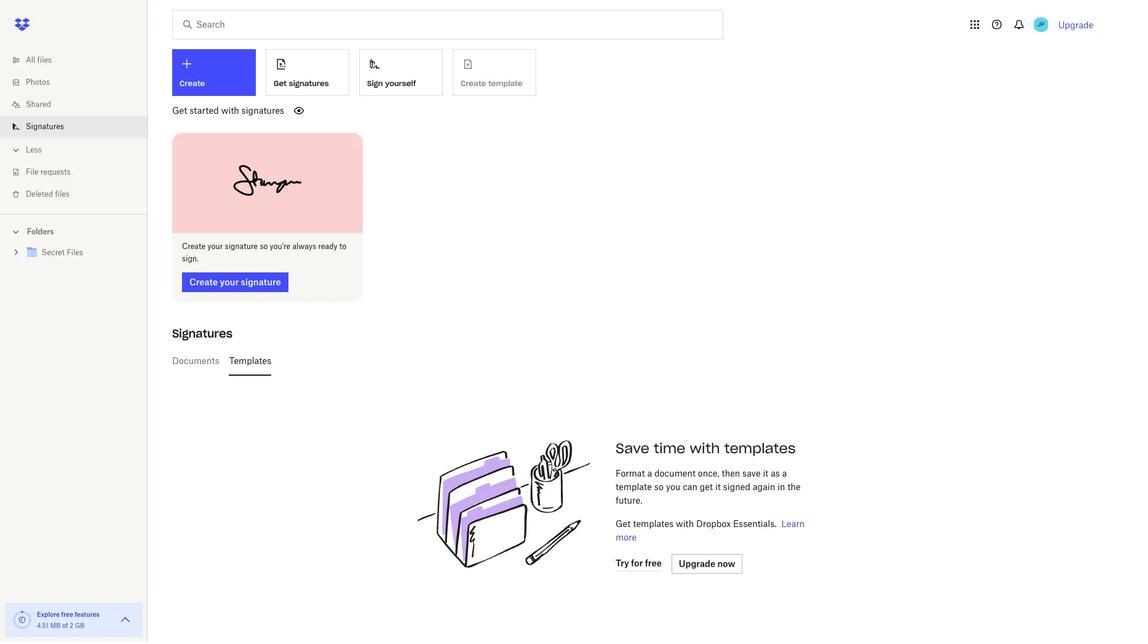 Task type: describe. For each thing, give the bounding box(es) containing it.
all
[[26, 55, 35, 65]]

folders button
[[0, 222, 148, 241]]

always
[[292, 241, 316, 251]]

shared
[[26, 100, 51, 109]]

list containing all files
[[0, 42, 148, 214]]

file
[[26, 167, 39, 177]]

jp button
[[1032, 15, 1051, 34]]

signatures inside list item
[[26, 122, 64, 131]]

1 a from the left
[[647, 468, 652, 478]]

shared link
[[10, 94, 148, 116]]

free inside explore free features 4.51 mb of 2 gb
[[61, 611, 73, 618]]

so inside format a document once, then save it as a template so you can get it signed again in the future.
[[654, 481, 664, 492]]

signatures link
[[10, 116, 148, 138]]

create your signature
[[189, 277, 281, 287]]

requests
[[41, 167, 71, 177]]

all files
[[26, 55, 52, 65]]

then
[[722, 468, 740, 478]]

future.
[[616, 495, 643, 505]]

to
[[340, 241, 347, 251]]

get started with signatures
[[172, 105, 284, 116]]

1 horizontal spatial signatures
[[172, 326, 233, 341]]

create button
[[172, 49, 256, 96]]

file requests link
[[10, 161, 148, 183]]

1 horizontal spatial it
[[763, 468, 769, 478]]

time
[[654, 440, 686, 457]]

all files link
[[10, 49, 148, 71]]

file requests
[[26, 167, 71, 177]]

secret files link
[[25, 245, 138, 261]]

photos link
[[10, 71, 148, 94]]

save time with templates
[[616, 440, 796, 457]]

create for create your signature
[[189, 277, 218, 287]]

once,
[[698, 468, 720, 478]]

explore
[[37, 611, 60, 618]]

explore free features 4.51 mb of 2 gb
[[37, 611, 100, 629]]

the
[[788, 481, 801, 492]]

upgrade for upgrade link
[[1059, 19, 1094, 30]]

sign
[[367, 79, 383, 88]]

signature for create your signature
[[241, 277, 281, 287]]

document
[[655, 468, 696, 478]]

get
[[700, 481, 713, 492]]

create for create
[[180, 79, 205, 88]]

started
[[190, 105, 219, 116]]

template
[[616, 481, 652, 492]]

tab list containing documents
[[172, 346, 1089, 376]]

of
[[62, 622, 68, 629]]

documents tab
[[172, 346, 219, 376]]

documents
[[172, 355, 219, 366]]

try for free
[[616, 558, 662, 568]]

you
[[666, 481, 681, 492]]

2 a from the left
[[782, 468, 787, 478]]

secret files
[[42, 248, 83, 257]]

less
[[26, 145, 42, 154]]

more
[[616, 532, 637, 542]]

get for get started with signatures
[[172, 105, 187, 116]]

signature for create your signature so you're always ready to sign.
[[225, 241, 258, 251]]

Search in folder "Dropbox" text field
[[196, 18, 698, 31]]

try for free button
[[616, 556, 662, 571]]

save
[[616, 440, 650, 457]]

you're
[[270, 241, 290, 251]]

save
[[743, 468, 761, 478]]

get templates with dropbox essentials.
[[616, 518, 777, 529]]

gb
[[75, 622, 85, 629]]

get signatures
[[274, 79, 329, 88]]

sign yourself
[[367, 79, 416, 88]]

as
[[771, 468, 780, 478]]

sign.
[[182, 254, 199, 263]]

folders
[[27, 227, 54, 236]]

deleted files
[[26, 189, 70, 199]]

now
[[718, 558, 735, 569]]

can
[[683, 481, 698, 492]]

your for create your signature so you're always ready to sign.
[[208, 241, 223, 251]]

create for create your signature so you're always ready to sign.
[[182, 241, 206, 251]]

learn
[[782, 518, 805, 529]]

0 horizontal spatial signatures
[[242, 105, 284, 116]]



Task type: locate. For each thing, give the bounding box(es) containing it.
create down sign.
[[189, 277, 218, 287]]

tab list
[[172, 346, 1089, 376]]

upgrade right jp "dropdown button" on the top right of the page
[[1059, 19, 1094, 30]]

0 vertical spatial it
[[763, 468, 769, 478]]

a right format
[[647, 468, 652, 478]]

upgrade left the now at the bottom right
[[679, 558, 716, 569]]

with for dropbox
[[676, 518, 694, 529]]

create inside button
[[189, 277, 218, 287]]

create your signature button
[[182, 272, 288, 292]]

0 horizontal spatial files
[[37, 55, 52, 65]]

1 vertical spatial free
[[61, 611, 73, 618]]

1 horizontal spatial get
[[274, 79, 287, 88]]

learn more
[[616, 518, 805, 542]]

with
[[221, 105, 239, 116], [690, 440, 720, 457], [676, 518, 694, 529]]

try
[[616, 558, 629, 568]]

2
[[70, 622, 73, 629]]

create inside dropdown button
[[180, 79, 205, 88]]

signature down create your signature so you're always ready to sign.
[[241, 277, 281, 287]]

free inside try for free 'button'
[[645, 558, 662, 568]]

your
[[208, 241, 223, 251], [220, 277, 239, 287]]

your inside create your signature so you're always ready to sign.
[[208, 241, 223, 251]]

signed
[[723, 481, 751, 492]]

1 vertical spatial files
[[55, 189, 70, 199]]

upgrade for upgrade now
[[679, 558, 716, 569]]

1 vertical spatial signature
[[241, 277, 281, 287]]

create up sign.
[[182, 241, 206, 251]]

0 horizontal spatial so
[[260, 241, 268, 251]]

1 horizontal spatial a
[[782, 468, 787, 478]]

0 horizontal spatial a
[[647, 468, 652, 478]]

create inside create your signature so you're always ready to sign.
[[182, 241, 206, 251]]

files right all
[[37, 55, 52, 65]]

0 vertical spatial signatures
[[289, 79, 329, 88]]

get left started
[[172, 105, 187, 116]]

deleted
[[26, 189, 53, 199]]

1 vertical spatial create
[[182, 241, 206, 251]]

signatures list item
[[0, 116, 148, 138]]

a right as
[[782, 468, 787, 478]]

0 vertical spatial so
[[260, 241, 268, 251]]

files for deleted files
[[55, 189, 70, 199]]

free up of
[[61, 611, 73, 618]]

0 vertical spatial create
[[180, 79, 205, 88]]

signature
[[225, 241, 258, 251], [241, 277, 281, 287]]

your inside button
[[220, 277, 239, 287]]

get for get templates with dropbox essentials.
[[616, 518, 631, 529]]

0 horizontal spatial signatures
[[26, 122, 64, 131]]

your for create your signature
[[220, 277, 239, 287]]

1 horizontal spatial upgrade
[[1059, 19, 1094, 30]]

dropbox
[[696, 518, 731, 529]]

create your signature so you're always ready to sign.
[[182, 241, 347, 263]]

create
[[180, 79, 205, 88], [182, 241, 206, 251], [189, 277, 218, 287]]

0 vertical spatial upgrade
[[1059, 19, 1094, 30]]

files
[[37, 55, 52, 65], [55, 189, 70, 199]]

again
[[753, 481, 775, 492]]

1 vertical spatial your
[[220, 277, 239, 287]]

files inside "link"
[[37, 55, 52, 65]]

0 vertical spatial files
[[37, 55, 52, 65]]

dropbox image
[[10, 12, 34, 37]]

1 vertical spatial so
[[654, 481, 664, 492]]

2 horizontal spatial get
[[616, 518, 631, 529]]

1 vertical spatial templates
[[633, 518, 674, 529]]

secret
[[42, 248, 65, 257]]

ready
[[318, 241, 338, 251]]

0 horizontal spatial free
[[61, 611, 73, 618]]

essentials.
[[733, 518, 777, 529]]

get up get started with signatures
[[274, 79, 287, 88]]

so inside create your signature so you're always ready to sign.
[[260, 241, 268, 251]]

free right for at right
[[645, 558, 662, 568]]

0 vertical spatial signatures
[[26, 122, 64, 131]]

0 horizontal spatial templates
[[633, 518, 674, 529]]

1 vertical spatial signatures
[[172, 326, 233, 341]]

0 horizontal spatial it
[[715, 481, 721, 492]]

0 vertical spatial get
[[274, 79, 287, 88]]

so left you
[[654, 481, 664, 492]]

get inside button
[[274, 79, 287, 88]]

your up create your signature
[[208, 241, 223, 251]]

0 horizontal spatial upgrade
[[679, 558, 716, 569]]

with left dropbox
[[676, 518, 694, 529]]

it right get
[[715, 481, 721, 492]]

signature inside button
[[241, 277, 281, 287]]

it left as
[[763, 468, 769, 478]]

templates tab
[[229, 346, 271, 376]]

templates up save
[[725, 440, 796, 457]]

format a document once, then save it as a template so you can get it signed again in the future.
[[616, 468, 801, 505]]

signatures
[[289, 79, 329, 88], [242, 105, 284, 116]]

4.51
[[37, 622, 49, 629]]

files right deleted
[[55, 189, 70, 199]]

with for templates
[[690, 440, 720, 457]]

for
[[631, 558, 643, 568]]

1 vertical spatial upgrade
[[679, 558, 716, 569]]

signatures inside button
[[289, 79, 329, 88]]

files
[[67, 248, 83, 257]]

signatures down shared
[[26, 122, 64, 131]]

free
[[645, 558, 662, 568], [61, 611, 73, 618]]

list
[[0, 42, 148, 214]]

get up more
[[616, 518, 631, 529]]

with for signatures
[[221, 105, 239, 116]]

signatures
[[26, 122, 64, 131], [172, 326, 233, 341]]

a
[[647, 468, 652, 478], [782, 468, 787, 478]]

signatures up the documents
[[172, 326, 233, 341]]

upgrade link
[[1059, 19, 1094, 30]]

2 vertical spatial with
[[676, 518, 694, 529]]

features
[[75, 611, 100, 618]]

mb
[[50, 622, 61, 629]]

0 vertical spatial templates
[[725, 440, 796, 457]]

1 vertical spatial get
[[172, 105, 187, 116]]

quota usage element
[[12, 610, 32, 630]]

so
[[260, 241, 268, 251], [654, 481, 664, 492]]

get
[[274, 79, 287, 88], [172, 105, 187, 116], [616, 518, 631, 529]]

0 vertical spatial signature
[[225, 241, 258, 251]]

get signatures button
[[266, 49, 349, 96]]

deleted files link
[[10, 183, 148, 205]]

your down create your signature so you're always ready to sign.
[[220, 277, 239, 287]]

0 horizontal spatial get
[[172, 105, 187, 116]]

1 horizontal spatial templates
[[725, 440, 796, 457]]

1 horizontal spatial signatures
[[289, 79, 329, 88]]

with up once,
[[690, 440, 720, 457]]

templates
[[229, 355, 271, 366]]

signature inside create your signature so you're always ready to sign.
[[225, 241, 258, 251]]

0 vertical spatial with
[[221, 105, 239, 116]]

create up started
[[180, 79, 205, 88]]

1 vertical spatial it
[[715, 481, 721, 492]]

0 vertical spatial your
[[208, 241, 223, 251]]

templates up more
[[633, 518, 674, 529]]

sign yourself button
[[359, 49, 443, 96]]

it
[[763, 468, 769, 478], [715, 481, 721, 492]]

so left the you're
[[260, 241, 268, 251]]

upgrade now button
[[672, 554, 743, 574]]

files for all files
[[37, 55, 52, 65]]

upgrade now
[[679, 558, 735, 569]]

0 vertical spatial free
[[645, 558, 662, 568]]

get for get signatures
[[274, 79, 287, 88]]

less image
[[10, 144, 22, 156]]

templates
[[725, 440, 796, 457], [633, 518, 674, 529]]

2 vertical spatial create
[[189, 277, 218, 287]]

signature up create your signature
[[225, 241, 258, 251]]

1 vertical spatial with
[[690, 440, 720, 457]]

1 horizontal spatial files
[[55, 189, 70, 199]]

1 vertical spatial signatures
[[242, 105, 284, 116]]

2 vertical spatial get
[[616, 518, 631, 529]]

upgrade inside button
[[679, 558, 716, 569]]

jp
[[1038, 20, 1045, 28]]

photos
[[26, 78, 50, 87]]

in
[[778, 481, 785, 492]]

1 horizontal spatial so
[[654, 481, 664, 492]]

with right started
[[221, 105, 239, 116]]

upgrade
[[1059, 19, 1094, 30], [679, 558, 716, 569]]

format
[[616, 468, 645, 478]]

1 horizontal spatial free
[[645, 558, 662, 568]]

learn more link
[[616, 518, 805, 542]]

yourself
[[385, 79, 416, 88]]



Task type: vqa. For each thing, say whether or not it's contained in the screenshot.
the Essentials.
yes



